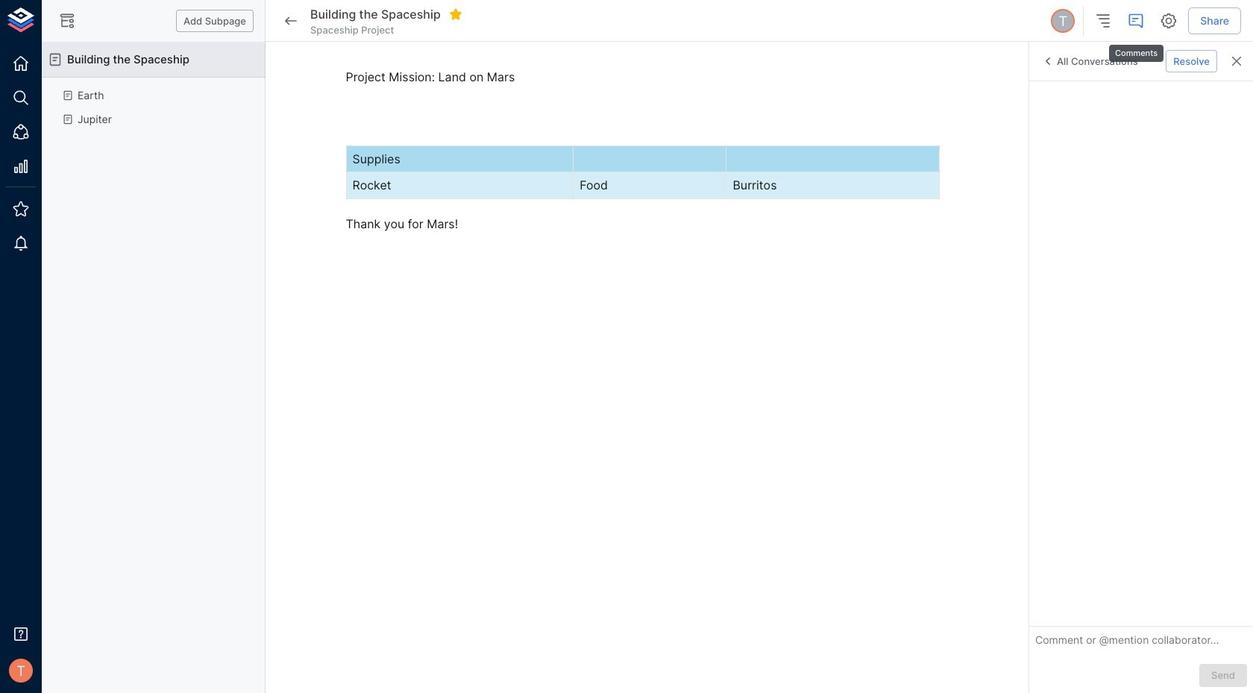 Task type: locate. For each thing, give the bounding box(es) containing it.
go back image
[[282, 12, 300, 30]]

hide wiki image
[[58, 12, 76, 30]]

Comment or @mention collaborator... text field
[[1036, 633, 1248, 652]]

tooltip
[[1108, 34, 1166, 64]]



Task type: describe. For each thing, give the bounding box(es) containing it.
remove favorite image
[[449, 7, 463, 21]]

table of contents image
[[1095, 12, 1113, 30]]

comments image
[[1128, 12, 1146, 30]]

settings image
[[1161, 12, 1179, 30]]



Task type: vqa. For each thing, say whether or not it's contained in the screenshot.
COMMENT OR @MENTION COLLABORATOR... "TEXT BOX"
yes



